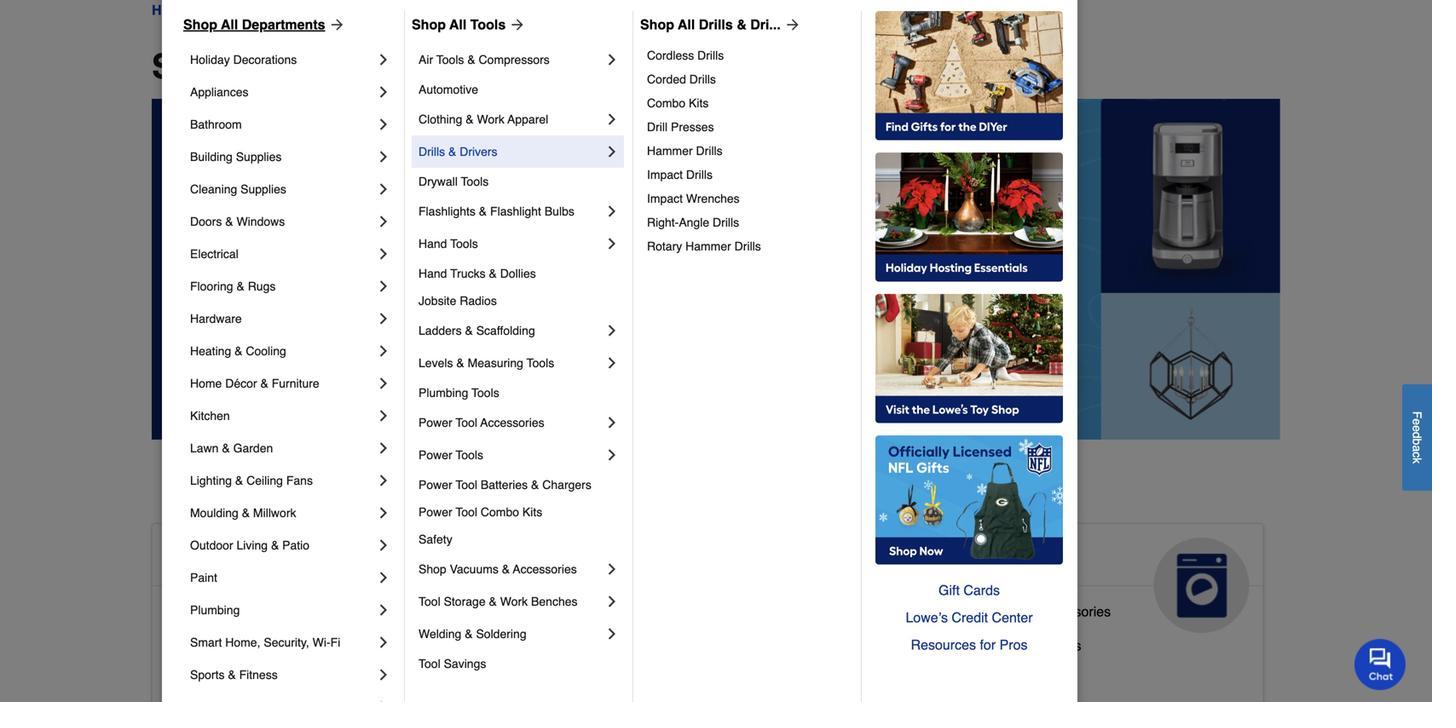Task type: vqa. For each thing, say whether or not it's contained in the screenshot.
chevron right icon related to Drills & Drivers
yes



Task type: describe. For each thing, give the bounding box(es) containing it.
& left patio
[[271, 539, 279, 552]]

right-angle drills link
[[647, 211, 849, 234]]

impact for impact drills
[[647, 168, 683, 182]]

pros
[[1000, 637, 1028, 653]]

tools for hand tools
[[450, 237, 478, 251]]

doors
[[190, 215, 222, 229]]

& right the batteries
[[531, 478, 539, 492]]

tool savings link
[[419, 651, 621, 678]]

shop for shop vacuums & accessories
[[419, 563, 447, 576]]

chevron right image for smart home, security, wi-fi
[[375, 634, 392, 651]]

building
[[190, 150, 233, 164]]

impact drills link
[[647, 163, 849, 187]]

& left rugs
[[237, 280, 245, 293]]

chevron right image for lawn & garden
[[375, 440, 392, 457]]

& left ceiling
[[235, 474, 243, 488]]

chevron right image for home décor & furniture
[[375, 375, 392, 392]]

wine
[[1001, 638, 1032, 654]]

bulbs
[[545, 205, 575, 218]]

dri...
[[750, 17, 781, 32]]

tools for air tools & compressors
[[436, 53, 464, 67]]

measuring
[[468, 356, 523, 370]]

windows
[[237, 215, 285, 229]]

cordless drills
[[647, 49, 724, 62]]

chevron right image for paint
[[375, 570, 392, 587]]

appliance
[[926, 604, 986, 620]]

chevron right image for lighting & ceiling fans
[[375, 472, 392, 489]]

& right ladders
[[465, 324, 473, 338]]

appliance parts & accessories
[[926, 604, 1111, 620]]

all for departments
[[221, 17, 238, 32]]

bathroom link
[[190, 108, 375, 141]]

tools for power tools
[[456, 448, 483, 462]]

shop for shop all tools
[[412, 17, 446, 32]]

holiday
[[190, 53, 230, 67]]

supplies for building supplies
[[236, 150, 282, 164]]

cordless
[[647, 49, 694, 62]]

flooring & rugs
[[190, 280, 276, 293]]

accessible for accessible bedroom
[[166, 638, 231, 654]]

accessible for accessible bathroom
[[166, 604, 231, 620]]

moulding & millwork link
[[190, 497, 375, 529]]

flashlights & flashlight bulbs link
[[419, 195, 604, 228]]

shop all departments
[[152, 47, 507, 86]]

& right houses,
[[663, 665, 672, 681]]

entry
[[235, 672, 267, 688]]

cooling
[[246, 344, 286, 358]]

automotive link
[[419, 76, 621, 103]]

tool for combo
[[456, 506, 477, 519]]

beverage & wine chillers link
[[926, 634, 1082, 668]]

& right trucks
[[489, 267, 497, 281]]

departments for shop
[[242, 17, 325, 32]]

cleaning supplies
[[190, 182, 286, 196]]

& left "drivers"
[[448, 145, 456, 159]]

1 e from the top
[[1411, 419, 1424, 425]]

levels & measuring tools link
[[419, 347, 604, 379]]

décor
[[225, 377, 257, 391]]

flashlight
[[490, 205, 541, 218]]

2 e from the top
[[1411, 425, 1424, 432]]

power for power tools
[[419, 448, 452, 462]]

lawn
[[190, 442, 219, 455]]

cleaning
[[190, 182, 237, 196]]

shop for shop all departments
[[152, 47, 237, 86]]

air tools & compressors
[[419, 53, 550, 67]]

care
[[546, 572, 599, 599]]

apparel
[[508, 113, 548, 126]]

presses
[[671, 120, 714, 134]]

power tool batteries & chargers link
[[419, 472, 621, 499]]

hammer inside rotary hammer drills link
[[686, 240, 731, 253]]

chevron right image for outdoor living & patio
[[375, 537, 392, 554]]

dollies
[[500, 267, 536, 281]]

drills up impact wrenches
[[686, 168, 713, 182]]

heating & cooling link
[[190, 335, 375, 367]]

& down the accessible bedroom link
[[228, 668, 236, 682]]

chevron right image for welding & soldering
[[604, 626, 621, 643]]

accessible for accessible entry & home
[[166, 672, 231, 688]]

tools up the plumbing tools link
[[527, 356, 554, 370]]

tool for batteries
[[456, 478, 477, 492]]

drills down wrenches
[[713, 216, 739, 229]]

electrical
[[190, 247, 239, 261]]

accessible bedroom link
[[166, 634, 291, 668]]

lowe's
[[906, 610, 948, 626]]

electrical link
[[190, 238, 375, 270]]

appliances image
[[1154, 538, 1250, 633]]

plumbing for plumbing tools
[[419, 386, 468, 400]]

right-
[[647, 216, 679, 229]]

wi-
[[313, 636, 331, 650]]

cordless drills link
[[647, 43, 849, 67]]

heating
[[190, 344, 231, 358]]

& right parts
[[1025, 604, 1035, 620]]

pet inside animal & pet care
[[656, 545, 693, 572]]

hand tools
[[419, 237, 478, 251]]

& right clothing
[[466, 113, 474, 126]]

& right welding
[[465, 628, 473, 641]]

home décor & furniture
[[190, 377, 319, 391]]

impact wrenches link
[[647, 187, 849, 211]]

drills down cordless drills
[[690, 72, 716, 86]]

kitchen link
[[190, 400, 375, 432]]

0 vertical spatial work
[[477, 113, 505, 126]]

welding & soldering
[[419, 628, 527, 641]]

savings
[[444, 657, 486, 671]]

0 horizontal spatial furniture
[[272, 377, 319, 391]]

home décor & furniture link
[[190, 367, 375, 400]]

plumbing for plumbing
[[190, 604, 240, 617]]

batteries
[[481, 478, 528, 492]]

1 vertical spatial furniture
[[676, 665, 730, 681]]

chevron right image for flooring & rugs
[[375, 278, 392, 295]]

chevron right image for kitchen
[[375, 408, 392, 425]]

credit
[[952, 610, 988, 626]]

millwork
[[253, 506, 296, 520]]

angle
[[679, 216, 710, 229]]

drills inside 'link'
[[698, 49, 724, 62]]

flooring & rugs link
[[190, 270, 375, 303]]

& right décor
[[260, 377, 268, 391]]

holiday hosting essentials. image
[[876, 153, 1063, 282]]

safety link
[[419, 526, 621, 553]]

shop vacuums & accessories
[[419, 563, 577, 576]]

clothing
[[419, 113, 462, 126]]

tool up welding
[[419, 595, 441, 609]]

power for power tool accessories
[[419, 416, 452, 430]]

chevron right image for ladders & scaffolding
[[604, 322, 621, 339]]

f e e d b a c k
[[1411, 411, 1424, 464]]

corded drills link
[[647, 67, 849, 91]]

drills down right-angle drills link
[[735, 240, 761, 253]]

chevron right image for flashlights & flashlight bulbs
[[604, 203, 621, 220]]

b
[[1411, 439, 1424, 445]]

arrow right image for shop all drills & dri...
[[781, 16, 801, 33]]

& left 'dri...'
[[737, 17, 747, 32]]

gift
[[939, 583, 960, 599]]

0 vertical spatial appliances
[[190, 85, 249, 99]]

welding
[[419, 628, 462, 641]]

drywall tools
[[419, 175, 489, 188]]

impact wrenches
[[647, 192, 740, 205]]

corded drills
[[647, 72, 716, 86]]

chevron right image for building supplies
[[375, 148, 392, 165]]

chevron right image for bathroom
[[375, 116, 392, 133]]

chevron right image for hardware
[[375, 310, 392, 327]]

pet beds, houses, & furniture link
[[546, 662, 730, 696]]

accessible bathroom
[[166, 604, 294, 620]]

chevron right image for doors & windows
[[375, 213, 392, 230]]

accessories inside 'link'
[[480, 416, 544, 430]]

sports & fitness
[[190, 668, 278, 682]]

lighting
[[190, 474, 232, 488]]

& down shop all tools link
[[468, 53, 475, 67]]

power tool accessories
[[419, 416, 544, 430]]

smart home, security, wi-fi
[[190, 636, 340, 650]]

enjoy savings year-round. no matter what you're shopping for, find what you need at a great price. image
[[152, 99, 1281, 440]]

& inside animal & pet care
[[632, 545, 650, 572]]

safety
[[419, 533, 452, 547]]

shop vacuums & accessories link
[[419, 553, 604, 586]]

departments up the holiday decorations
[[205, 2, 283, 18]]

& right the entry
[[271, 672, 280, 688]]

all down shop all departments link
[[246, 47, 289, 86]]



Task type: locate. For each thing, give the bounding box(es) containing it.
chevron right image for moulding & millwork
[[375, 505, 392, 522]]

impact
[[647, 168, 683, 182], [647, 192, 683, 205]]

tool storage & work benches link
[[419, 586, 604, 618]]

chevron right image for clothing & work apparel
[[604, 111, 621, 128]]

chevron right image for sports & fitness
[[375, 667, 392, 684]]

1 horizontal spatial combo
[[647, 96, 686, 110]]

chevron right image
[[604, 51, 621, 68], [375, 148, 392, 165], [375, 181, 392, 198], [604, 235, 621, 252], [375, 310, 392, 327], [604, 322, 621, 339], [375, 343, 392, 360], [375, 472, 392, 489], [375, 537, 392, 554], [604, 561, 621, 578], [375, 570, 392, 587], [604, 593, 621, 610], [375, 602, 392, 619], [375, 634, 392, 651]]

hand trucks & dollies
[[419, 267, 536, 281]]

all up cordless drills
[[678, 17, 695, 32]]

& left millwork
[[242, 506, 250, 520]]

hand down flashlights
[[419, 237, 447, 251]]

departments for shop
[[298, 47, 507, 86]]

officially licensed n f l gifts. shop now. image
[[876, 436, 1063, 565]]

1 horizontal spatial plumbing
[[419, 386, 468, 400]]

& right vacuums
[[502, 563, 510, 576]]

ladders
[[419, 324, 462, 338]]

chevron right image for air tools & compressors
[[604, 51, 621, 68]]

find gifts for the diyer. image
[[876, 11, 1063, 141]]

animal & pet care image
[[774, 538, 870, 633]]

power down power tools
[[419, 478, 452, 492]]

houses,
[[609, 665, 659, 681]]

all inside 'link'
[[678, 17, 695, 32]]

2 arrow right image from the left
[[506, 16, 526, 33]]

chevron right image for power tool accessories
[[604, 414, 621, 431]]

tools right 'air'
[[436, 53, 464, 67]]

0 vertical spatial kits
[[689, 96, 709, 110]]

1 vertical spatial combo
[[481, 506, 519, 519]]

jobsite
[[419, 294, 456, 308]]

& inside "link"
[[988, 638, 997, 654]]

ceiling
[[247, 474, 283, 488]]

chevron right image
[[375, 51, 392, 68], [375, 84, 392, 101], [604, 111, 621, 128], [375, 116, 392, 133], [604, 143, 621, 160], [604, 203, 621, 220], [375, 213, 392, 230], [375, 246, 392, 263], [375, 278, 392, 295], [604, 355, 621, 372], [375, 375, 392, 392], [375, 408, 392, 425], [604, 414, 621, 431], [375, 440, 392, 457], [604, 447, 621, 464], [375, 505, 392, 522], [604, 626, 621, 643], [375, 667, 392, 684], [375, 699, 392, 703]]

smart home, security, wi-fi link
[[190, 627, 375, 659]]

arrow right image inside shop all tools link
[[506, 16, 526, 33]]

supplies inside "link"
[[241, 182, 286, 196]]

& right animal
[[632, 545, 650, 572]]

tools down "drivers"
[[461, 175, 489, 188]]

impact up right-
[[647, 192, 683, 205]]

& right levels
[[456, 356, 464, 370]]

& left 'flashlight'
[[479, 205, 487, 218]]

power up safety
[[419, 506, 452, 519]]

home inside 'link'
[[284, 672, 320, 688]]

combo down the batteries
[[481, 506, 519, 519]]

shop for shop all drills & dri...
[[640, 17, 674, 32]]

shop
[[183, 17, 217, 32], [412, 17, 446, 32], [640, 17, 674, 32]]

1 vertical spatial supplies
[[241, 182, 286, 196]]

1 horizontal spatial appliances link
[[912, 524, 1263, 633]]

chevron right image for power tools
[[604, 447, 621, 464]]

shop for shop all departments
[[183, 17, 217, 32]]

drill presses link
[[647, 115, 849, 139]]

1 vertical spatial bathroom
[[235, 604, 294, 620]]

power inside 'link'
[[419, 416, 452, 430]]

e up d
[[1411, 419, 1424, 425]]

chevron right image for cleaning supplies
[[375, 181, 392, 198]]

chevron right image for holiday decorations
[[375, 51, 392, 68]]

arrow right image up shop all departments on the left top
[[325, 16, 346, 33]]

impact for impact wrenches
[[647, 192, 683, 205]]

shop inside shop all departments link
[[183, 17, 217, 32]]

appliances down holiday
[[190, 85, 249, 99]]

accessible entry & home
[[166, 672, 320, 688]]

heating & cooling
[[190, 344, 286, 358]]

chevron right image for levels & measuring tools
[[604, 355, 621, 372]]

1 shop from the left
[[183, 17, 217, 32]]

all for drills
[[678, 17, 695, 32]]

power up power tools
[[419, 416, 452, 430]]

1 horizontal spatial arrow right image
[[506, 16, 526, 33]]

& right doors
[[225, 215, 233, 229]]

rotary hammer drills link
[[647, 234, 849, 258]]

supplies for cleaning supplies
[[241, 182, 286, 196]]

3 shop from the left
[[640, 17, 674, 32]]

accessories down the plumbing tools link
[[480, 416, 544, 430]]

security,
[[264, 636, 309, 650]]

1 horizontal spatial kits
[[689, 96, 709, 110]]

shop up holiday
[[183, 17, 217, 32]]

accessories up chillers
[[1038, 604, 1111, 620]]

drywall tools link
[[419, 168, 621, 195]]

shop up 'air'
[[412, 17, 446, 32]]

arrow right image for shop all tools
[[506, 16, 526, 33]]

1 horizontal spatial appliances
[[926, 545, 1053, 572]]

outdoor
[[190, 539, 233, 552]]

appliance parts & accessories link
[[926, 600, 1111, 634]]

arrow right image inside shop all drills & dri... 'link'
[[781, 16, 801, 33]]

0 vertical spatial impact
[[647, 168, 683, 182]]

tool inside 'link'
[[456, 416, 477, 430]]

furniture right houses,
[[676, 665, 730, 681]]

1 vertical spatial work
[[500, 595, 528, 609]]

& right storage
[[489, 595, 497, 609]]

1 vertical spatial pet
[[546, 665, 567, 681]]

3 arrow right image from the left
[[781, 16, 801, 33]]

bathroom up smart home, security, wi-fi
[[235, 604, 294, 620]]

shop up cordless at the left top of page
[[640, 17, 674, 32]]

& left pros
[[988, 638, 997, 654]]

0 vertical spatial plumbing
[[419, 386, 468, 400]]

gift cards link
[[876, 577, 1063, 605]]

2 accessible from the top
[[166, 604, 231, 620]]

tool down welding
[[419, 657, 441, 671]]

work up welding & soldering link
[[500, 595, 528, 609]]

tools for plumbing tools
[[472, 386, 499, 400]]

&
[[737, 17, 747, 32], [468, 53, 475, 67], [466, 113, 474, 126], [448, 145, 456, 159], [479, 205, 487, 218], [225, 215, 233, 229], [489, 267, 497, 281], [237, 280, 245, 293], [465, 324, 473, 338], [235, 344, 243, 358], [456, 356, 464, 370], [260, 377, 268, 391], [222, 442, 230, 455], [235, 474, 243, 488], [531, 478, 539, 492], [242, 506, 250, 520], [271, 539, 279, 552], [632, 545, 650, 572], [502, 563, 510, 576], [489, 595, 497, 609], [1025, 604, 1035, 620], [465, 628, 473, 641], [988, 638, 997, 654], [663, 665, 672, 681], [228, 668, 236, 682], [271, 672, 280, 688]]

home
[[152, 2, 190, 18], [190, 377, 222, 391], [298, 545, 364, 572], [284, 672, 320, 688]]

accessible for accessible home
[[166, 545, 291, 572]]

& inside 'link'
[[225, 215, 233, 229]]

accessories
[[480, 416, 544, 430], [513, 563, 577, 576], [1038, 604, 1111, 620]]

tool savings
[[419, 657, 486, 671]]

building supplies
[[190, 150, 282, 164]]

outdoor living & patio
[[190, 539, 310, 552]]

1 vertical spatial accessories
[[513, 563, 577, 576]]

chat invite button image
[[1355, 639, 1407, 691]]

2 horizontal spatial arrow right image
[[781, 16, 801, 33]]

home link
[[152, 0, 190, 20]]

0 vertical spatial supplies
[[236, 150, 282, 164]]

hand for hand tools
[[419, 237, 447, 251]]

appliances up cards
[[926, 545, 1053, 572]]

plumbing link
[[190, 594, 375, 627]]

hardware
[[190, 312, 242, 326]]

impact down hammer drills
[[647, 168, 683, 182]]

plumbing
[[419, 386, 468, 400], [190, 604, 240, 617]]

tools for drywall tools
[[461, 175, 489, 188]]

tools
[[470, 17, 506, 32], [436, 53, 464, 67], [461, 175, 489, 188], [450, 237, 478, 251], [527, 356, 554, 370], [472, 386, 499, 400], [456, 448, 483, 462]]

accessories for appliance parts & accessories
[[1038, 604, 1111, 620]]

0 horizontal spatial plumbing
[[190, 604, 240, 617]]

ladders & scaffolding link
[[419, 315, 604, 347]]

beds,
[[570, 665, 605, 681]]

3 accessible from the top
[[166, 638, 231, 654]]

1 hand from the top
[[419, 237, 447, 251]]

2 horizontal spatial shop
[[640, 17, 674, 32]]

chevron right image for tool storage & work benches
[[604, 593, 621, 610]]

& left cooling
[[235, 344, 243, 358]]

chevron right image for shop vacuums & accessories
[[604, 561, 621, 578]]

hammer drills
[[647, 144, 723, 158]]

tool up power tool combo kits
[[456, 478, 477, 492]]

chevron right image for heating & cooling
[[375, 343, 392, 360]]

jobsite radios
[[419, 294, 497, 308]]

bathroom up building
[[190, 118, 242, 131]]

all up the holiday decorations
[[221, 17, 238, 32]]

drywall
[[419, 175, 458, 188]]

work
[[477, 113, 505, 126], [500, 595, 528, 609]]

1 vertical spatial impact
[[647, 192, 683, 205]]

right-angle drills
[[647, 216, 739, 229]]

all for tools
[[449, 17, 467, 32]]

hardware link
[[190, 303, 375, 335]]

tool down plumbing tools
[[456, 416, 477, 430]]

1 vertical spatial hand
[[419, 267, 447, 281]]

0 horizontal spatial pet
[[546, 665, 567, 681]]

flashlights & flashlight bulbs
[[419, 205, 575, 218]]

0 vertical spatial hand
[[419, 237, 447, 251]]

hammer inside hammer drills link
[[647, 144, 693, 158]]

0 vertical spatial bathroom
[[190, 118, 242, 131]]

0 horizontal spatial appliances link
[[190, 76, 375, 108]]

0 horizontal spatial shop
[[152, 47, 237, 86]]

kits
[[689, 96, 709, 110], [523, 506, 542, 519]]

accessories up benches
[[513, 563, 577, 576]]

supplies up houses,
[[607, 631, 659, 647]]

resources
[[911, 637, 976, 653]]

1 vertical spatial kits
[[523, 506, 542, 519]]

accessible inside 'link'
[[166, 672, 231, 688]]

supplies
[[236, 150, 282, 164], [241, 182, 286, 196], [607, 631, 659, 647]]

tools up air tools & compressors
[[470, 17, 506, 32]]

1 arrow right image from the left
[[325, 16, 346, 33]]

departments up clothing
[[298, 47, 507, 86]]

hand for hand trucks & dollies
[[419, 267, 447, 281]]

chevron right image for appliances
[[375, 84, 392, 101]]

hand up jobsite at top
[[419, 267, 447, 281]]

0 vertical spatial accessories
[[480, 416, 544, 430]]

accessible home image
[[394, 538, 490, 633]]

tools down "levels & measuring tools"
[[472, 386, 499, 400]]

kits up presses
[[689, 96, 709, 110]]

0 horizontal spatial combo
[[481, 506, 519, 519]]

flashlights
[[419, 205, 476, 218]]

bathroom
[[190, 118, 242, 131], [235, 604, 294, 620]]

1 vertical spatial shop
[[419, 563, 447, 576]]

bedroom
[[235, 638, 291, 654]]

moulding & millwork
[[190, 506, 296, 520]]

1 power from the top
[[419, 416, 452, 430]]

drills up "drywall"
[[419, 145, 445, 159]]

shop all departments
[[183, 17, 325, 32]]

plumbing down levels
[[419, 386, 468, 400]]

chevron right image for plumbing
[[375, 602, 392, 619]]

shop inside shop all drills & dri... 'link'
[[640, 17, 674, 32]]

lighting & ceiling fans
[[190, 474, 313, 488]]

storage
[[444, 595, 486, 609]]

pet beds, houses, & furniture
[[546, 665, 730, 681]]

a
[[1411, 445, 1424, 452]]

0 vertical spatial hammer
[[647, 144, 693, 158]]

lighting & ceiling fans link
[[190, 465, 375, 497]]

2 hand from the top
[[419, 267, 447, 281]]

0 horizontal spatial appliances
[[190, 85, 249, 99]]

power for power tool combo kits
[[419, 506, 452, 519]]

kits up safety link
[[523, 506, 542, 519]]

tool down power tool batteries & chargers
[[456, 506, 477, 519]]

air
[[419, 53, 433, 67]]

e up b
[[1411, 425, 1424, 432]]

0 horizontal spatial shop
[[183, 17, 217, 32]]

chevron right image for hand tools
[[604, 235, 621, 252]]

supplies up windows
[[241, 182, 286, 196]]

arrow right image
[[325, 16, 346, 33], [506, 16, 526, 33], [781, 16, 801, 33]]

parts
[[990, 604, 1022, 620]]

1 vertical spatial plumbing
[[190, 604, 240, 617]]

work up "drivers"
[[477, 113, 505, 126]]

departments up holiday decorations link
[[242, 17, 325, 32]]

drills up cordless drills
[[699, 17, 733, 32]]

plumbing up smart
[[190, 604, 240, 617]]

1 vertical spatial appliances link
[[912, 524, 1263, 633]]

tools down power tool accessories
[[456, 448, 483, 462]]

paint link
[[190, 562, 375, 594]]

power for power tool batteries & chargers
[[419, 478, 452, 492]]

all up air tools & compressors
[[449, 17, 467, 32]]

arrow right image up compressors
[[506, 16, 526, 33]]

wrenches
[[686, 192, 740, 205]]

drills down presses
[[696, 144, 723, 158]]

chevron right image for drills & drivers
[[604, 143, 621, 160]]

2 power from the top
[[419, 448, 452, 462]]

& right lawn
[[222, 442, 230, 455]]

hammer up impact drills
[[647, 144, 693, 158]]

fi
[[331, 636, 340, 650]]

shop down safety
[[419, 563, 447, 576]]

drills inside 'link'
[[699, 17, 733, 32]]

visit the lowe's toy shop. image
[[876, 294, 1063, 424]]

1 horizontal spatial shop
[[419, 563, 447, 576]]

clothing & work apparel link
[[419, 103, 604, 136]]

chillers
[[1036, 638, 1082, 654]]

all
[[221, 17, 238, 32], [449, 17, 467, 32], [678, 17, 695, 32], [246, 47, 289, 86]]

arrow right image inside shop all departments link
[[325, 16, 346, 33]]

shop all departments link
[[183, 14, 346, 35]]

supplies for livestock supplies
[[607, 631, 659, 647]]

resources for pros
[[911, 637, 1028, 653]]

k
[[1411, 458, 1424, 464]]

gift cards
[[939, 583, 1000, 599]]

furniture down heating & cooling link
[[272, 377, 319, 391]]

power tool combo kits
[[419, 506, 542, 519]]

f
[[1411, 411, 1424, 419]]

shop all tools
[[412, 17, 506, 32]]

decorations
[[233, 53, 297, 67]]

1 accessible from the top
[[166, 545, 291, 572]]

2 vertical spatial accessories
[[1038, 604, 1111, 620]]

0 vertical spatial combo
[[647, 96, 686, 110]]

1 horizontal spatial shop
[[412, 17, 446, 32]]

2 impact from the top
[[647, 192, 683, 205]]

arrow right image for shop all departments
[[325, 16, 346, 33]]

benches
[[531, 595, 578, 609]]

scaffolding
[[476, 324, 535, 338]]

shop inside shop all tools link
[[412, 17, 446, 32]]

drills down shop all drills & dri...
[[698, 49, 724, 62]]

trucks
[[450, 267, 486, 281]]

3 power from the top
[[419, 478, 452, 492]]

flooring
[[190, 280, 233, 293]]

0 vertical spatial furniture
[[272, 377, 319, 391]]

appliances link up chillers
[[912, 524, 1263, 633]]

1 vertical spatial appliances
[[926, 545, 1053, 572]]

0 horizontal spatial kits
[[523, 506, 542, 519]]

rotary hammer drills
[[647, 240, 761, 253]]

1 horizontal spatial furniture
[[676, 665, 730, 681]]

0 horizontal spatial arrow right image
[[325, 16, 346, 33]]

d
[[1411, 432, 1424, 439]]

2 shop from the left
[[412, 17, 446, 32]]

0 vertical spatial pet
[[656, 545, 693, 572]]

smart
[[190, 636, 222, 650]]

accessible home
[[166, 545, 364, 572]]

0 vertical spatial appliances link
[[190, 76, 375, 108]]

chevron right image for electrical
[[375, 246, 392, 263]]

supplies up cleaning supplies
[[236, 150, 282, 164]]

2 vertical spatial supplies
[[607, 631, 659, 647]]

accessories for shop vacuums & accessories
[[513, 563, 577, 576]]

4 power from the top
[[419, 506, 452, 519]]

tool
[[456, 416, 477, 430], [456, 478, 477, 492], [456, 506, 477, 519], [419, 595, 441, 609], [419, 657, 441, 671]]

power down power tool accessories
[[419, 448, 452, 462]]

hammer down angle
[[686, 240, 731, 253]]

combo down the corded
[[647, 96, 686, 110]]

rugs
[[248, 280, 276, 293]]

drills & drivers link
[[419, 136, 604, 168]]

fitness
[[239, 668, 278, 682]]

1 vertical spatial hammer
[[686, 240, 731, 253]]

combo
[[647, 96, 686, 110], [481, 506, 519, 519]]

tools up trucks
[[450, 237, 478, 251]]

building supplies link
[[190, 141, 375, 173]]

arrow right image up cordless drills 'link'
[[781, 16, 801, 33]]

1 horizontal spatial pet
[[656, 545, 693, 572]]

appliances link down decorations
[[190, 76, 375, 108]]

tool for accessories
[[456, 416, 477, 430]]

4 accessible from the top
[[166, 672, 231, 688]]

shop down home link
[[152, 47, 237, 86]]

0 vertical spatial shop
[[152, 47, 237, 86]]

air tools & compressors link
[[419, 43, 604, 76]]

1 impact from the top
[[647, 168, 683, 182]]



